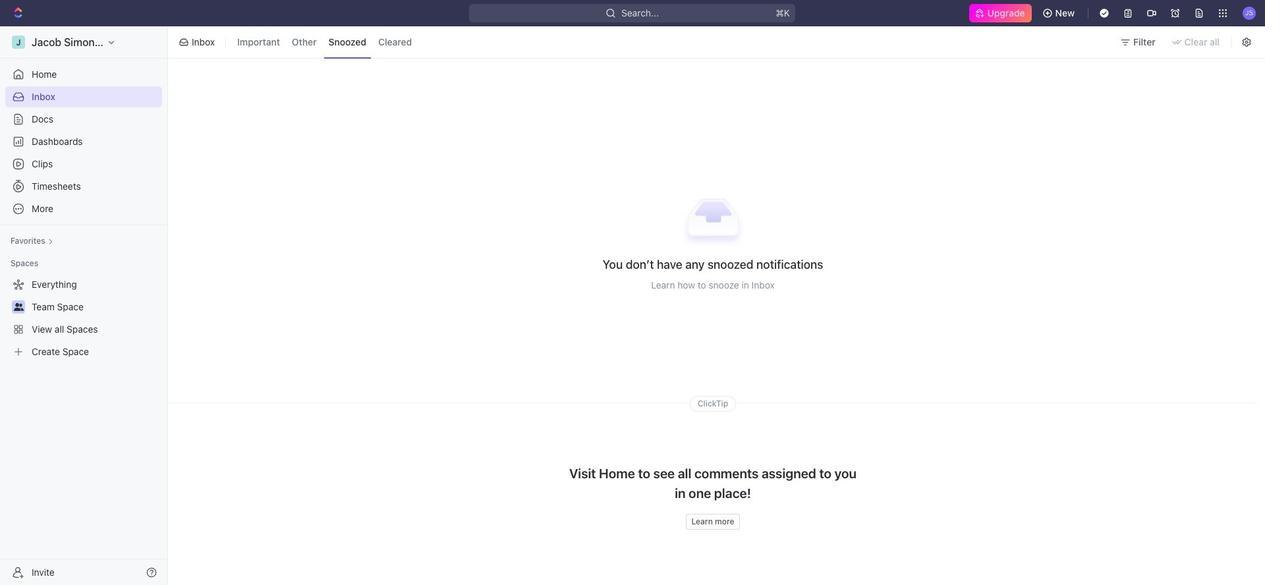 Task type: describe. For each thing, give the bounding box(es) containing it.
sidebar navigation
[[0, 26, 171, 585]]



Task type: locate. For each thing, give the bounding box(es) containing it.
tree inside sidebar navigation
[[5, 274, 162, 362]]

jacob simon's workspace, , element
[[12, 36, 25, 49]]

user group image
[[14, 303, 23, 311]]

tree
[[5, 274, 162, 362]]

tab list
[[230, 24, 419, 61]]



Task type: vqa. For each thing, say whether or not it's contained in the screenshot.
tab list
yes



